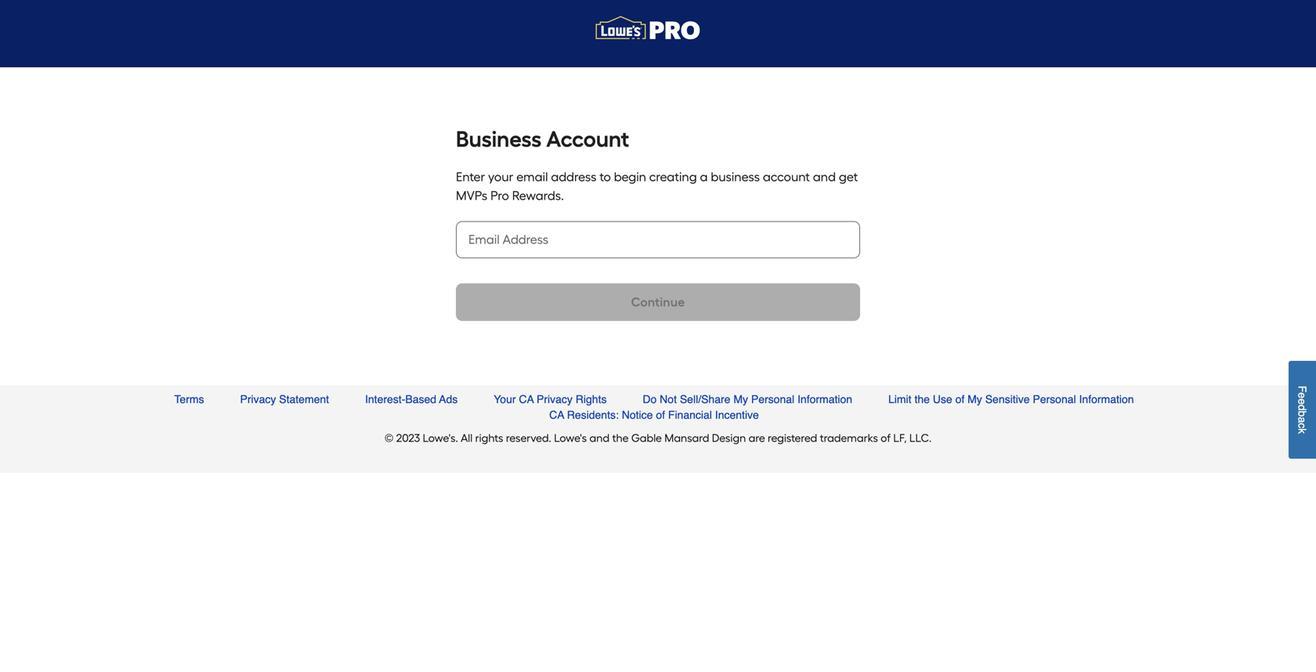 Task type: describe. For each thing, give the bounding box(es) containing it.
sensitive
[[986, 394, 1030, 406]]

your
[[488, 170, 514, 185]]

© 2023 lowe's. all rights reserved. lowe's and the gable mansard design are registered trademarks of lf, llc.
[[385, 432, 932, 445]]

pro
[[491, 189, 509, 203]]

1 vertical spatial the
[[613, 432, 629, 445]]

mansard
[[665, 432, 710, 445]]

rights
[[476, 432, 504, 445]]

a inside enter your email address to begin creating a business account and get mvps pro rewards.
[[700, 170, 708, 185]]

trademarks
[[820, 432, 879, 445]]

account
[[763, 170, 810, 185]]

2 e from the top
[[1297, 399, 1310, 405]]

2023
[[396, 432, 420, 445]]

get
[[839, 170, 859, 185]]

terms
[[174, 394, 204, 406]]

reserved.
[[506, 432, 552, 445]]

k
[[1297, 429, 1310, 435]]

2 vertical spatial of
[[881, 432, 891, 445]]

©
[[385, 432, 394, 445]]

interest-based ads link
[[365, 392, 458, 408]]

all
[[461, 432, 473, 445]]

personal inside the limit the use of my sensitive personal information ca residents: notice of financial incentive
[[1034, 394, 1077, 406]]

ads
[[439, 394, 458, 406]]

ca residents: notice of financial incentive link
[[550, 408, 760, 423]]

sell/share
[[680, 394, 731, 406]]

to
[[600, 170, 611, 185]]

Email text field
[[456, 230, 861, 249]]

not
[[660, 394, 677, 406]]

1 e from the top
[[1297, 393, 1310, 399]]

ca inside the limit the use of my sensitive personal information ca residents: notice of financial incentive
[[550, 409, 565, 422]]

limit the use of my sensitive personal information ca residents: notice of financial incentive
[[550, 394, 1135, 422]]

1 privacy from the left
[[240, 394, 276, 406]]

enter your email address to begin creating a business account and get mvps pro rewards.
[[456, 170, 859, 203]]

incentive
[[716, 409, 760, 422]]

llc.
[[910, 432, 932, 445]]

address
[[551, 170, 597, 185]]

limit the use of my sensitive personal information link
[[889, 392, 1135, 408]]

and inside enter your email address to begin creating a business account and get mvps pro rewards.
[[813, 170, 836, 185]]

business
[[456, 126, 542, 152]]

registered
[[768, 432, 818, 445]]

b
[[1297, 411, 1310, 418]]

design
[[712, 432, 747, 445]]

f e e d b a c k button
[[1290, 362, 1317, 460]]

1 vertical spatial and
[[590, 432, 610, 445]]

terms link
[[174, 392, 204, 408]]

account
[[547, 126, 630, 152]]

privacy statement
[[240, 394, 329, 406]]

are
[[749, 432, 766, 445]]

lowe's
[[554, 432, 587, 445]]

lf,
[[894, 432, 907, 445]]

email
[[517, 170, 548, 185]]

f e e d b a c k
[[1297, 386, 1310, 435]]

begin
[[614, 170, 647, 185]]



Task type: locate. For each thing, give the bounding box(es) containing it.
e up b
[[1297, 399, 1310, 405]]

e
[[1297, 393, 1310, 399], [1297, 399, 1310, 405]]

2 horizontal spatial of
[[956, 394, 965, 406]]

0 horizontal spatial and
[[590, 432, 610, 445]]

personal up incentive
[[752, 394, 795, 406]]

based
[[406, 394, 437, 406]]

continue button
[[456, 284, 861, 321]]

privacy left "statement"
[[240, 394, 276, 406]]

business account
[[456, 126, 630, 152]]

c
[[1297, 424, 1310, 429]]

statement
[[279, 394, 329, 406]]

information
[[798, 394, 853, 406], [1080, 394, 1135, 406]]

your ca privacy rights
[[494, 394, 607, 406]]

0 vertical spatial of
[[956, 394, 965, 406]]

0 vertical spatial a
[[700, 170, 708, 185]]

do not sell/share my personal information
[[643, 394, 853, 406]]

creating
[[650, 170, 697, 185]]

0 horizontal spatial ca
[[519, 394, 534, 406]]

limit
[[889, 394, 912, 406]]

of left lf,
[[881, 432, 891, 445]]

of
[[956, 394, 965, 406], [656, 409, 666, 422], [881, 432, 891, 445]]

0 horizontal spatial my
[[734, 394, 749, 406]]

privacy
[[240, 394, 276, 406], [537, 394, 573, 406]]

1 horizontal spatial of
[[881, 432, 891, 445]]

1 horizontal spatial a
[[1297, 418, 1310, 424]]

1 personal from the left
[[752, 394, 795, 406]]

enter
[[456, 170, 485, 185]]

my
[[734, 394, 749, 406], [968, 394, 983, 406]]

my right use
[[968, 394, 983, 406]]

f
[[1297, 386, 1310, 393]]

0 vertical spatial the
[[915, 394, 930, 406]]

ca down your ca privacy rights
[[550, 409, 565, 422]]

privacy statement link
[[240, 392, 329, 408]]

use
[[933, 394, 953, 406]]

ada logo describedby image
[[596, 13, 749, 52]]

a right creating
[[700, 170, 708, 185]]

2 personal from the left
[[1034, 394, 1077, 406]]

0 horizontal spatial privacy
[[240, 394, 276, 406]]

0 horizontal spatial information
[[798, 394, 853, 406]]

personal
[[752, 394, 795, 406], [1034, 394, 1077, 406]]

1 horizontal spatial personal
[[1034, 394, 1077, 406]]

rewards.
[[512, 189, 564, 203]]

my up incentive
[[734, 394, 749, 406]]

gable
[[632, 432, 662, 445]]

ca right your at bottom
[[519, 394, 534, 406]]

and left get
[[813, 170, 836, 185]]

rights
[[576, 394, 607, 406]]

the
[[915, 394, 930, 406], [613, 432, 629, 445]]

1 horizontal spatial and
[[813, 170, 836, 185]]

personal right sensitive
[[1034, 394, 1077, 406]]

1 horizontal spatial my
[[968, 394, 983, 406]]

residents:
[[567, 409, 619, 422]]

e up d
[[1297, 393, 1310, 399]]

your ca privacy rights link
[[494, 392, 607, 408]]

0 horizontal spatial the
[[613, 432, 629, 445]]

a inside button
[[1297, 418, 1310, 424]]

privacy left 'rights'
[[537, 394, 573, 406]]

1 vertical spatial ca
[[550, 409, 565, 422]]

the left "gable"
[[613, 432, 629, 445]]

2 information from the left
[[1080, 394, 1135, 406]]

1 vertical spatial of
[[656, 409, 666, 422]]

mvps
[[456, 189, 488, 203]]

and
[[813, 170, 836, 185], [590, 432, 610, 445]]

the left use
[[915, 394, 930, 406]]

0 horizontal spatial a
[[700, 170, 708, 185]]

and down residents:
[[590, 432, 610, 445]]

1 horizontal spatial privacy
[[537, 394, 573, 406]]

financial
[[669, 409, 713, 422]]

0 vertical spatial ca
[[519, 394, 534, 406]]

of right use
[[956, 394, 965, 406]]

interest-based ads
[[365, 394, 458, 406]]

a up k
[[1297, 418, 1310, 424]]

a
[[700, 170, 708, 185], [1297, 418, 1310, 424]]

1 horizontal spatial information
[[1080, 394, 1135, 406]]

1 my from the left
[[734, 394, 749, 406]]

d
[[1297, 405, 1310, 411]]

continue
[[632, 295, 685, 310]]

the inside the limit the use of my sensitive personal information ca residents: notice of financial incentive
[[915, 394, 930, 406]]

do not sell/share my personal information link
[[643, 392, 853, 408]]

of down not
[[656, 409, 666, 422]]

1 vertical spatial a
[[1297, 418, 1310, 424]]

do
[[643, 394, 657, 406]]

1 information from the left
[[798, 394, 853, 406]]

0 horizontal spatial personal
[[752, 394, 795, 406]]

0 vertical spatial and
[[813, 170, 836, 185]]

ca
[[519, 394, 534, 406], [550, 409, 565, 422]]

2 privacy from the left
[[537, 394, 573, 406]]

your
[[494, 394, 516, 406]]

1 horizontal spatial the
[[915, 394, 930, 406]]

lowe's.
[[423, 432, 458, 445]]

interest-
[[365, 394, 406, 406]]

2 my from the left
[[968, 394, 983, 406]]

1 horizontal spatial ca
[[550, 409, 565, 422]]

notice
[[622, 409, 653, 422]]

0 horizontal spatial of
[[656, 409, 666, 422]]

business
[[711, 170, 760, 185]]

my inside the limit the use of my sensitive personal information ca residents: notice of financial incentive
[[968, 394, 983, 406]]

information inside the limit the use of my sensitive personal information ca residents: notice of financial incentive
[[1080, 394, 1135, 406]]



Task type: vqa. For each thing, say whether or not it's contained in the screenshot.
'Inswing' inside Ovation 64-In X 80-In White Chalkboard Solid Core Prefinished Mdf Reversible/Universal Inswing Double Prehung Interior Door
no



